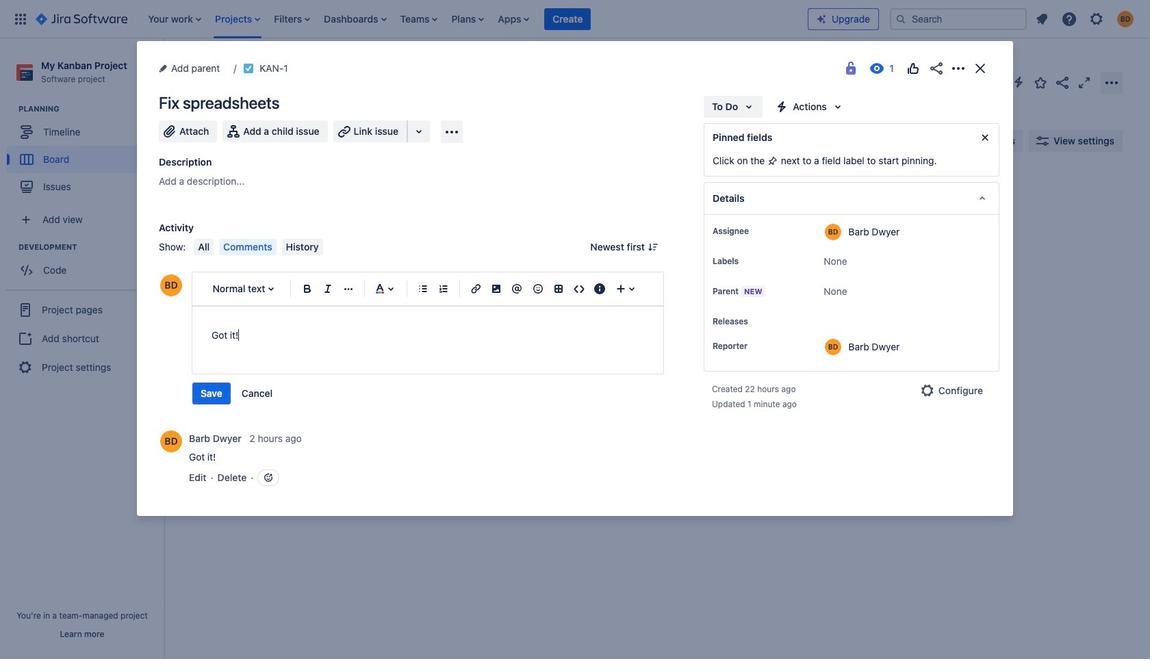 Task type: vqa. For each thing, say whether or not it's contained in the screenshot.
4th list item from right
yes



Task type: locate. For each thing, give the bounding box(es) containing it.
2 list item from the left
[[211, 0, 265, 38]]

list item
[[144, 0, 205, 38], [211, 0, 265, 38], [270, 0, 314, 38], [320, 0, 391, 38], [396, 0, 442, 38], [447, 0, 488, 38], [494, 0, 534, 38], [545, 0, 591, 38]]

more formatting image
[[340, 281, 357, 297]]

bold ⌘b image
[[299, 281, 315, 297]]

code snippet image
[[571, 281, 587, 297]]

mention image
[[509, 281, 525, 297]]

task image
[[203, 248, 214, 259]]

jira software image
[[36, 11, 128, 27], [36, 11, 128, 27]]

link web pages and more image
[[411, 123, 427, 140]]

reporter pin to top. only you can see pinned fields. image
[[750, 341, 761, 352]]

enter full screen image
[[1076, 74, 1093, 91]]

Search field
[[890, 8, 1027, 30]]

heading
[[18, 104, 164, 114], [18, 242, 164, 253]]

None search field
[[890, 8, 1027, 30]]

add reaction image
[[263, 472, 274, 483]]

close image
[[972, 60, 989, 77]]

more information about barb dwyer image
[[825, 339, 842, 355], [160, 431, 182, 453]]

0 horizontal spatial more information about barb dwyer image
[[160, 431, 182, 453]]

emoji image
[[530, 281, 546, 297]]

info panel image
[[592, 281, 608, 297]]

banner
[[0, 0, 1150, 38]]

dialog
[[137, 41, 1013, 516]]

group
[[7, 104, 164, 205], [7, 242, 164, 288], [5, 290, 159, 387], [192, 383, 281, 405]]

assignee pin to top. only you can see pinned fields. image
[[752, 226, 763, 237]]

add image, video, or file image
[[488, 281, 505, 297]]

more information about barb dwyer image
[[825, 224, 842, 240]]

primary element
[[8, 0, 808, 38]]

list
[[141, 0, 808, 38], [1030, 7, 1142, 31]]

0 horizontal spatial list
[[141, 0, 808, 38]]

1 list item from the left
[[144, 0, 205, 38]]

numbered list ⌘⇧7 image
[[436, 281, 452, 297]]

0 vertical spatial heading
[[18, 104, 164, 114]]

italic ⌘i image
[[320, 281, 336, 297]]

1 vertical spatial heading
[[18, 242, 164, 253]]

0 vertical spatial more information about barb dwyer image
[[825, 339, 842, 355]]

menu bar
[[191, 239, 326, 255]]

4 list item from the left
[[320, 0, 391, 38]]

Comment - Main content area, start typing to enter text. text field
[[212, 327, 644, 344]]

6 list item from the left
[[447, 0, 488, 38]]

create column image
[[774, 179, 790, 196]]

star kan board image
[[1033, 74, 1049, 91]]



Task type: describe. For each thing, give the bounding box(es) containing it.
details element
[[704, 182, 1000, 215]]

1 vertical spatial more information about barb dwyer image
[[160, 431, 182, 453]]

add people image
[[337, 133, 353, 149]]

7 list item from the left
[[494, 0, 534, 38]]

1 heading from the top
[[18, 104, 164, 114]]

link image
[[468, 281, 484, 297]]

copy link to issue image
[[285, 62, 296, 73]]

sidebar element
[[0, 38, 164, 659]]

add app image
[[444, 124, 460, 140]]

2 heading from the top
[[18, 242, 164, 253]]

1 horizontal spatial more information about barb dwyer image
[[825, 339, 842, 355]]

5 list item from the left
[[396, 0, 442, 38]]

copy link to comment image
[[305, 432, 316, 443]]

table image
[[550, 281, 567, 297]]

Search this board text field
[[193, 129, 256, 153]]

bullet list ⌘⇧8 image
[[415, 281, 431, 297]]

task image
[[243, 63, 254, 74]]

8 list item from the left
[[545, 0, 591, 38]]

labels pin to top. only you can see pinned fields. image
[[742, 256, 752, 267]]

vote options: no one has voted for this issue yet. image
[[905, 60, 922, 77]]

actions image
[[950, 60, 967, 77]]

hide message image
[[977, 129, 994, 146]]

1 horizontal spatial list
[[1030, 7, 1142, 31]]

search image
[[896, 13, 907, 24]]

3 list item from the left
[[270, 0, 314, 38]]



